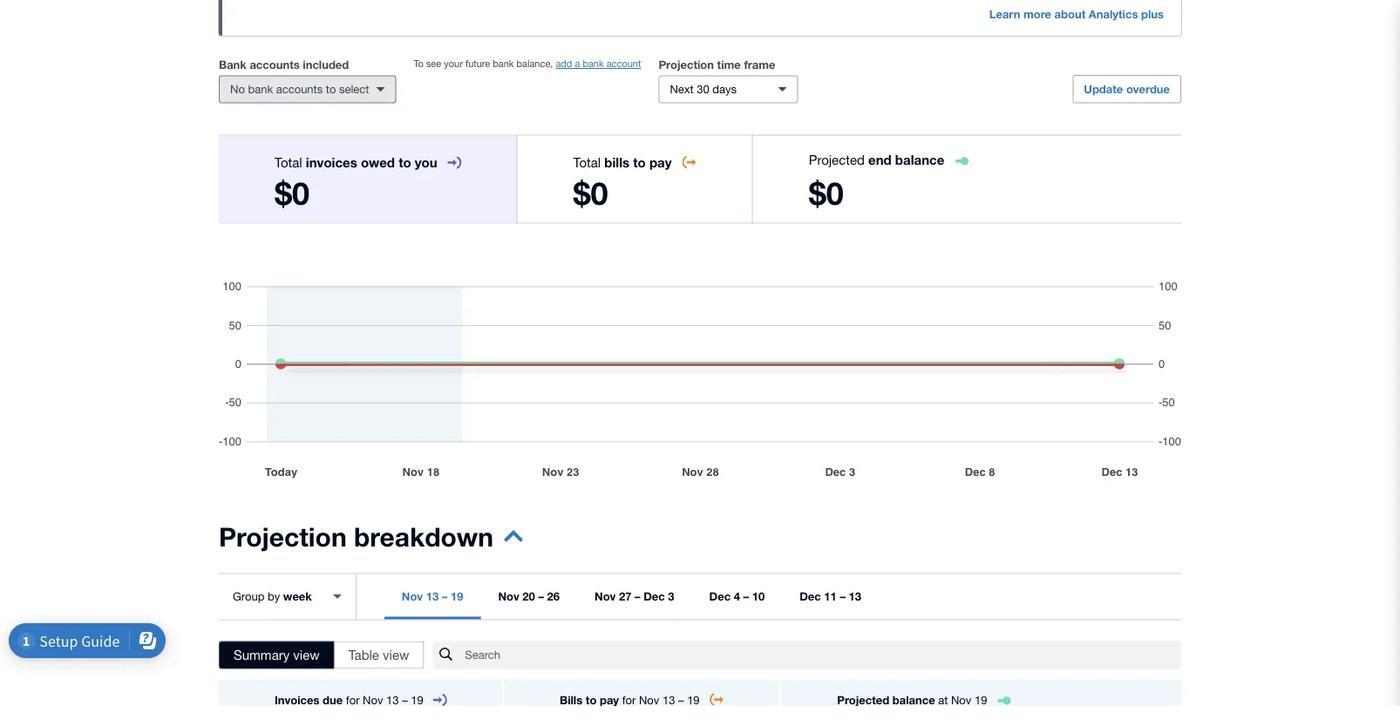 Task type: locate. For each thing, give the bounding box(es) containing it.
1 horizontal spatial total
[[573, 154, 601, 170]]

2 $0 from the left
[[573, 174, 608, 212]]

to
[[414, 58, 424, 69]]

1 horizontal spatial projection
[[659, 58, 714, 71]]

a
[[575, 58, 580, 69]]

included
[[303, 58, 349, 71]]

1 nov from the left
[[402, 590, 423, 603]]

0 horizontal spatial bank
[[248, 82, 273, 96]]

to for total invoices owed to you $0
[[399, 154, 411, 170]]

see
[[426, 58, 441, 69]]

account
[[607, 58, 641, 69]]

future
[[466, 58, 490, 69]]

dec left 11
[[800, 590, 821, 603]]

to left the you
[[399, 154, 411, 170]]

5 – from the left
[[840, 590, 846, 603]]

$0 down projected
[[809, 174, 844, 212]]

no bank accounts to select button
[[219, 75, 396, 103]]

13 left 19 at the left of the page
[[426, 590, 439, 603]]

bank
[[493, 58, 514, 69], [583, 58, 604, 69], [248, 82, 273, 96]]

2 13 from the left
[[849, 590, 862, 603]]

learn more about analytics plus link
[[979, 1, 1175, 29]]

nov
[[402, 590, 423, 603], [498, 590, 519, 603], [595, 590, 616, 603]]

2 – from the left
[[538, 590, 544, 603]]

group by week
[[233, 590, 312, 603]]

2 nov from the left
[[498, 590, 519, 603]]

to inside total invoices owed to you $0
[[399, 154, 411, 170]]

more
[[1024, 7, 1052, 20]]

accounts up the no bank accounts to select
[[250, 58, 300, 71]]

1 – from the left
[[442, 590, 448, 603]]

table
[[348, 647, 379, 663]]

3
[[668, 590, 675, 603]]

– right 27
[[635, 590, 641, 603]]

2 dec from the left
[[709, 590, 731, 603]]

1 horizontal spatial to
[[399, 154, 411, 170]]

nov 20 – 26
[[498, 590, 560, 603]]

bank right no
[[248, 82, 273, 96]]

1 vertical spatial projection
[[219, 521, 347, 552]]

add
[[556, 58, 572, 69]]

invoices
[[306, 154, 357, 170]]

bank right future
[[493, 58, 514, 69]]

to inside popup button
[[326, 82, 336, 96]]

2 total from the left
[[573, 154, 601, 170]]

1 horizontal spatial dec
[[709, 590, 731, 603]]

1 horizontal spatial $0
[[573, 174, 608, 212]]

$0 down invoices
[[275, 174, 310, 212]]

– right 20
[[538, 590, 544, 603]]

no bank accounts to select
[[230, 82, 369, 96]]

13
[[426, 590, 439, 603], [849, 590, 862, 603]]

nov left 19 at the left of the page
[[402, 590, 423, 603]]

$0 down bills
[[573, 174, 608, 212]]

1 13 from the left
[[426, 590, 439, 603]]

view right summary
[[293, 647, 320, 663]]

0 horizontal spatial to
[[326, 82, 336, 96]]

accounts inside popup button
[[276, 82, 323, 96]]

to left select
[[326, 82, 336, 96]]

0 horizontal spatial view
[[293, 647, 320, 663]]

0 vertical spatial projection
[[659, 58, 714, 71]]

1 vertical spatial accounts
[[276, 82, 323, 96]]

– left 19 at the left of the page
[[442, 590, 448, 603]]

total inside total invoices owed to you $0
[[275, 154, 302, 170]]

26
[[547, 590, 560, 603]]

1 total from the left
[[275, 154, 302, 170]]

breakdown
[[354, 521, 494, 552]]

dec 11 – 13
[[800, 590, 862, 603]]

– for 20
[[538, 590, 544, 603]]

4 – from the left
[[743, 590, 749, 603]]

nov left 20
[[498, 590, 519, 603]]

to
[[326, 82, 336, 96], [399, 154, 411, 170], [633, 154, 646, 170]]

11
[[824, 590, 837, 603]]

projection time frame
[[659, 58, 776, 71]]

1 horizontal spatial nov
[[498, 590, 519, 603]]

0 horizontal spatial $0
[[275, 174, 310, 212]]

0 horizontal spatial nov
[[402, 590, 423, 603]]

total bills to pay $0
[[573, 154, 672, 212]]

– for 4
[[743, 590, 749, 603]]

13 right 11
[[849, 590, 862, 603]]

4
[[734, 590, 740, 603]]

summary
[[234, 647, 290, 663]]

dec left 4
[[709, 590, 731, 603]]

2 horizontal spatial $0
[[809, 174, 844, 212]]

nov left 27
[[595, 590, 616, 603]]

1 horizontal spatial view
[[383, 647, 409, 663]]

overdue
[[1127, 82, 1170, 96]]

select
[[339, 82, 369, 96]]

end
[[869, 152, 892, 168]]

to left pay
[[633, 154, 646, 170]]

to for no bank accounts to select
[[326, 82, 336, 96]]

view for table view
[[383, 647, 409, 663]]

projection breakdown
[[219, 521, 494, 552]]

3 dec from the left
[[800, 590, 821, 603]]

dec left 3 at the bottom of page
[[644, 590, 665, 603]]

bank
[[219, 58, 247, 71]]

3 $0 from the left
[[809, 174, 844, 212]]

view right table
[[383, 647, 409, 663]]

2 view from the left
[[383, 647, 409, 663]]

1 view from the left
[[293, 647, 320, 663]]

0 horizontal spatial 13
[[426, 590, 439, 603]]

– right 11
[[840, 590, 846, 603]]

$0
[[275, 174, 310, 212], [573, 174, 608, 212], [809, 174, 844, 212]]

2 horizontal spatial to
[[633, 154, 646, 170]]

view
[[293, 647, 320, 663], [383, 647, 409, 663]]

total left bills
[[573, 154, 601, 170]]

update overdue button
[[1073, 75, 1182, 103]]

projection for projection breakdown
[[219, 521, 347, 552]]

1 dec from the left
[[644, 590, 665, 603]]

0 horizontal spatial total
[[275, 154, 302, 170]]

2 horizontal spatial dec
[[800, 590, 821, 603]]

dec
[[644, 590, 665, 603], [709, 590, 731, 603], [800, 590, 821, 603]]

0 horizontal spatial projection
[[219, 521, 347, 552]]

accounts down bank accounts included
[[276, 82, 323, 96]]

projection inside projection breakdown button
[[219, 521, 347, 552]]

total inside total bills to pay $0
[[573, 154, 601, 170]]

dec 4 – 10
[[709, 590, 765, 603]]

1 horizontal spatial 13
[[849, 590, 862, 603]]

update
[[1084, 82, 1123, 96]]

accounts
[[250, 58, 300, 71], [276, 82, 323, 96]]

next 30 days
[[670, 82, 737, 96]]

projection up "by"
[[219, 521, 347, 552]]

1 $0 from the left
[[275, 174, 310, 212]]

projected end balance
[[809, 152, 945, 168]]

projection
[[659, 58, 714, 71], [219, 521, 347, 552]]

– right 4
[[743, 590, 749, 603]]

–
[[442, 590, 448, 603], [538, 590, 544, 603], [635, 590, 641, 603], [743, 590, 749, 603], [840, 590, 846, 603]]

bank right a
[[583, 58, 604, 69]]

0 horizontal spatial dec
[[644, 590, 665, 603]]

learn
[[989, 7, 1021, 20]]

your
[[444, 58, 463, 69]]

total left invoices
[[275, 154, 302, 170]]

total
[[275, 154, 302, 170], [573, 154, 601, 170]]

projection up next
[[659, 58, 714, 71]]

2 horizontal spatial nov
[[595, 590, 616, 603]]

3 – from the left
[[635, 590, 641, 603]]



Task type: describe. For each thing, give the bounding box(es) containing it.
balance,
[[517, 58, 553, 69]]

projection breakdown button
[[219, 520, 523, 563]]

– for 11
[[840, 590, 846, 603]]

update overdue
[[1084, 82, 1170, 96]]

next
[[670, 82, 694, 96]]

frame
[[744, 58, 776, 71]]

by
[[268, 590, 280, 603]]

group
[[233, 590, 265, 603]]

view for summary view
[[293, 647, 320, 663]]

table view
[[348, 647, 409, 663]]

to inside total bills to pay $0
[[633, 154, 646, 170]]

– for 13
[[442, 590, 448, 603]]

projected
[[809, 152, 865, 167]]

dec for dec 4 – 10
[[709, 590, 731, 603]]

you
[[415, 154, 437, 170]]

pay
[[650, 154, 672, 170]]

plus
[[1141, 7, 1164, 20]]

to see your future bank balance, add a bank account
[[414, 58, 641, 69]]

bank accounts included
[[219, 58, 349, 71]]

balance
[[895, 152, 945, 168]]

nov 13 – 19
[[402, 590, 463, 603]]

no
[[230, 82, 245, 96]]

– for 27
[[635, 590, 641, 603]]

about
[[1055, 7, 1086, 20]]

projection for projection time frame
[[659, 58, 714, 71]]

Search for a document search field
[[465, 640, 1182, 670]]

total invoices owed to you $0
[[275, 154, 437, 212]]

days
[[713, 82, 737, 96]]

total for you
[[275, 154, 302, 170]]

1 horizontal spatial bank
[[493, 58, 514, 69]]

$0 inside total invoices owed to you $0
[[275, 174, 310, 212]]

30
[[697, 82, 710, 96]]

nov for 13
[[402, 590, 423, 603]]

projection breakdown view option group
[[219, 641, 424, 669]]

next 30 days button
[[659, 75, 798, 103]]

week
[[283, 590, 312, 603]]

nov for 20
[[498, 590, 519, 603]]

$0 inside total bills to pay $0
[[573, 174, 608, 212]]

10
[[752, 590, 765, 603]]

dec for dec 11 – 13
[[800, 590, 821, 603]]

nov 27 – dec 3
[[595, 590, 675, 603]]

learn more about analytics plus
[[989, 7, 1164, 20]]

19
[[451, 590, 463, 603]]

3 nov from the left
[[595, 590, 616, 603]]

0 vertical spatial accounts
[[250, 58, 300, 71]]

summary view
[[234, 647, 320, 663]]

2 horizontal spatial bank
[[583, 58, 604, 69]]

time
[[717, 58, 741, 71]]

bank inside popup button
[[248, 82, 273, 96]]

add a bank account link
[[556, 58, 641, 69]]

owed
[[361, 154, 395, 170]]

analytics
[[1089, 7, 1138, 20]]

total for $0
[[573, 154, 601, 170]]

27
[[619, 590, 632, 603]]

20
[[523, 590, 535, 603]]

bills
[[605, 154, 630, 170]]



Task type: vqa. For each thing, say whether or not it's contained in the screenshot.


